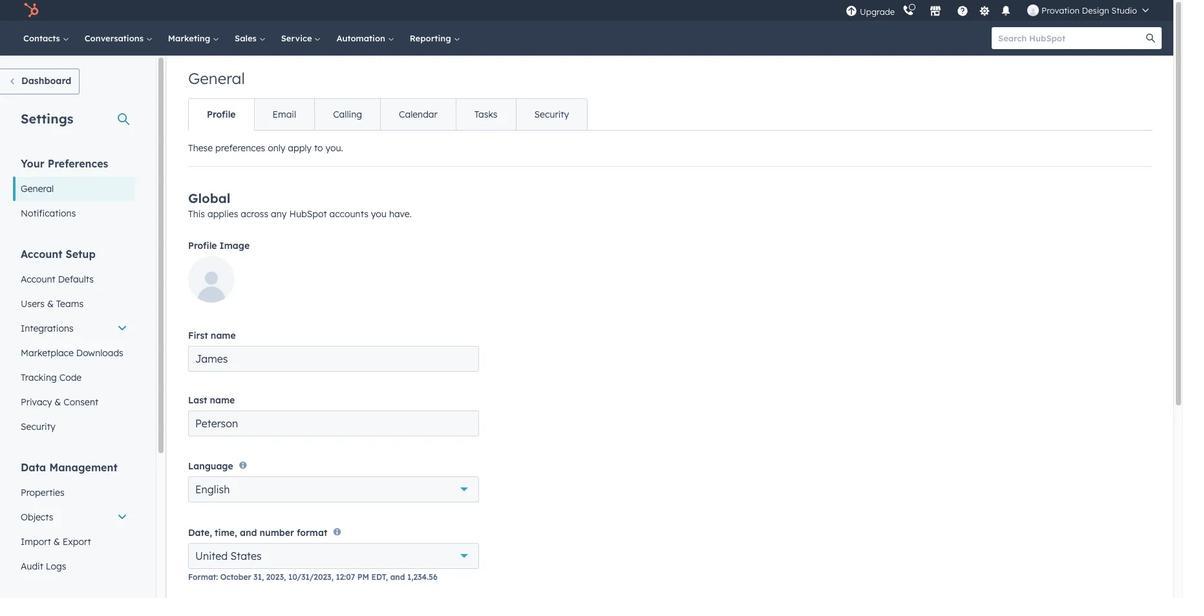Task type: locate. For each thing, give the bounding box(es) containing it.
profile for profile
[[207, 109, 236, 120]]

0 vertical spatial security
[[534, 109, 569, 120]]

notifications link
[[13, 201, 135, 226]]

name
[[211, 330, 236, 341], [210, 394, 235, 406]]

0 horizontal spatial general
[[21, 183, 54, 195]]

provation design studio button
[[1020, 0, 1157, 21]]

0 vertical spatial general
[[188, 69, 245, 88]]

1 vertical spatial and
[[390, 572, 405, 582]]

navigation containing profile
[[188, 98, 588, 131]]

0 vertical spatial name
[[211, 330, 236, 341]]

account setup element
[[13, 247, 135, 439]]

1 vertical spatial general
[[21, 183, 54, 195]]

general down your
[[21, 183, 54, 195]]

notifications image
[[1000, 6, 1012, 17]]

marketing
[[168, 33, 213, 43]]

0 vertical spatial profile
[[207, 109, 236, 120]]

calling icon button
[[897, 2, 919, 19]]

security inside account setup element
[[21, 421, 55, 433]]

contacts
[[23, 33, 63, 43]]

privacy
[[21, 396, 52, 408]]

0 horizontal spatial security
[[21, 421, 55, 433]]

name for last name
[[210, 394, 235, 406]]

profile
[[207, 109, 236, 120], [188, 240, 217, 251]]

1 vertical spatial profile
[[188, 240, 217, 251]]

this
[[188, 208, 205, 220]]

you
[[371, 208, 387, 220]]

1 vertical spatial security
[[21, 421, 55, 433]]

navigation
[[188, 98, 588, 131]]

last name
[[188, 394, 235, 406]]

general link
[[13, 176, 135, 201]]

& inside data management element
[[54, 536, 60, 548]]

1 , from the left
[[284, 572, 286, 582]]

calling icon image
[[903, 5, 914, 17]]

2 vertical spatial &
[[54, 536, 60, 548]]

privacy & consent link
[[13, 390, 135, 414]]

1 vertical spatial account
[[21, 273, 55, 285]]

general
[[188, 69, 245, 88], [21, 183, 54, 195]]

security link
[[516, 99, 587, 130], [13, 414, 135, 439]]

automation link
[[329, 21, 402, 56]]

calendar
[[399, 109, 438, 120]]

united
[[195, 549, 228, 562]]

, left 10/31/2023
[[284, 572, 286, 582]]

,
[[284, 572, 286, 582], [331, 572, 334, 582], [386, 572, 388, 582]]

& for export
[[54, 536, 60, 548]]

0 vertical spatial &
[[47, 298, 54, 310]]

and right the time,
[[240, 527, 257, 538]]

profile up preferences
[[207, 109, 236, 120]]

& right users
[[47, 298, 54, 310]]

&
[[47, 298, 54, 310], [55, 396, 61, 408], [54, 536, 60, 548]]

dashboard link
[[0, 69, 80, 94]]

0 vertical spatial security link
[[516, 99, 587, 130]]

marketplace downloads
[[21, 347, 123, 359]]

general inside your preferences element
[[21, 183, 54, 195]]

you.
[[325, 142, 343, 154]]

First name text field
[[188, 346, 479, 372]]

management
[[49, 461, 117, 474]]

2 , from the left
[[331, 572, 334, 582]]

objects button
[[13, 505, 135, 529]]

& for teams
[[47, 298, 54, 310]]

& left export
[[54, 536, 60, 548]]

these preferences only apply to you.
[[188, 142, 343, 154]]

applies
[[207, 208, 238, 220]]

2 account from the top
[[21, 273, 55, 285]]

0 vertical spatial and
[[240, 527, 257, 538]]

automation
[[336, 33, 388, 43]]

properties link
[[13, 480, 135, 505]]

general up profile link
[[188, 69, 245, 88]]

0 vertical spatial account
[[21, 248, 62, 261]]

, left 12:07
[[331, 572, 334, 582]]

data management element
[[13, 460, 135, 579]]

menu containing provation design studio
[[844, 0, 1158, 21]]

name right last on the left of page
[[210, 394, 235, 406]]

account for account defaults
[[21, 273, 55, 285]]

settings
[[21, 111, 73, 127]]

0 horizontal spatial security link
[[13, 414, 135, 439]]

your preferences
[[21, 157, 108, 170]]

1 vertical spatial name
[[210, 394, 235, 406]]

edit button
[[188, 256, 235, 307]]

email
[[273, 109, 296, 120]]

and right edt
[[390, 572, 405, 582]]

export
[[63, 536, 91, 548]]

users
[[21, 298, 45, 310]]

hubspot image
[[23, 3, 39, 18]]

language
[[188, 461, 233, 472]]

name right first
[[211, 330, 236, 341]]

account up users
[[21, 273, 55, 285]]

0 horizontal spatial ,
[[284, 572, 286, 582]]

help button
[[952, 0, 974, 21]]

date,
[[188, 527, 212, 538]]

english button
[[188, 477, 479, 503]]

english
[[195, 483, 230, 496]]

conversations
[[85, 33, 146, 43]]

tracking code
[[21, 372, 82, 383]]

, right the pm
[[386, 572, 388, 582]]

profile image
[[188, 240, 250, 251]]

0 horizontal spatial and
[[240, 527, 257, 538]]

audit logs
[[21, 561, 66, 572]]

account up "account defaults"
[[21, 248, 62, 261]]

2 horizontal spatial ,
[[386, 572, 388, 582]]

1 horizontal spatial security
[[534, 109, 569, 120]]

privacy & consent
[[21, 396, 98, 408]]

security for right security link
[[534, 109, 569, 120]]

marketplace
[[21, 347, 74, 359]]

& right privacy
[[55, 396, 61, 408]]

:
[[216, 572, 218, 582]]

1 horizontal spatial security link
[[516, 99, 587, 130]]

import
[[21, 536, 51, 548]]

to
[[314, 142, 323, 154]]

date, time, and number format
[[188, 527, 327, 538]]

contacts link
[[16, 21, 77, 56]]

name for first name
[[211, 330, 236, 341]]

1 horizontal spatial ,
[[331, 572, 334, 582]]

these
[[188, 142, 213, 154]]

1 vertical spatial &
[[55, 396, 61, 408]]

menu
[[844, 0, 1158, 21]]

first
[[188, 330, 208, 341]]

data
[[21, 461, 46, 474]]

1 account from the top
[[21, 248, 62, 261]]

united states
[[195, 549, 262, 562]]

profile left the image
[[188, 240, 217, 251]]

properties
[[21, 487, 64, 498]]

states
[[231, 549, 262, 562]]

accounts
[[329, 208, 368, 220]]

time,
[[215, 527, 237, 538]]

james peterson image
[[1027, 5, 1039, 16]]

security for the bottommost security link
[[21, 421, 55, 433]]

your preferences element
[[13, 156, 135, 226]]



Task type: vqa. For each thing, say whether or not it's contained in the screenshot.
Contacts
yes



Task type: describe. For each thing, give the bounding box(es) containing it.
31,
[[253, 572, 264, 582]]

import & export
[[21, 536, 91, 548]]

& for consent
[[55, 396, 61, 408]]

preferences
[[48, 157, 108, 170]]

import & export link
[[13, 529, 135, 554]]

number
[[260, 527, 294, 538]]

2023
[[266, 572, 284, 582]]

preferences
[[215, 142, 265, 154]]

provation design studio
[[1042, 5, 1137, 16]]

hubspot link
[[16, 3, 48, 18]]

setup
[[66, 248, 96, 261]]

users & teams link
[[13, 292, 135, 316]]

integrations
[[21, 323, 74, 334]]

12:07
[[336, 572, 355, 582]]

october
[[220, 572, 251, 582]]

marketplaces button
[[922, 0, 949, 21]]

first name
[[188, 330, 236, 341]]

dashboard
[[21, 75, 71, 87]]

settings link
[[976, 4, 992, 17]]

account defaults
[[21, 273, 94, 285]]

upgrade
[[860, 6, 895, 16]]

search button
[[1140, 27, 1162, 49]]

upgrade image
[[846, 5, 857, 17]]

calling link
[[314, 99, 380, 130]]

studio
[[1112, 5, 1137, 16]]

service
[[281, 33, 314, 43]]

account defaults link
[[13, 267, 135, 292]]

image
[[220, 240, 250, 251]]

marketplaces image
[[930, 6, 941, 17]]

tracking code link
[[13, 365, 135, 390]]

search image
[[1146, 34, 1155, 43]]

format
[[188, 572, 216, 582]]

10/31/2023
[[288, 572, 331, 582]]

code
[[59, 372, 82, 383]]

marketplace downloads link
[[13, 341, 135, 365]]

sales link
[[227, 21, 273, 56]]

Last name text field
[[188, 411, 479, 436]]

global
[[188, 190, 230, 206]]

profile for profile image
[[188, 240, 217, 251]]

audit
[[21, 561, 43, 572]]

data management
[[21, 461, 117, 474]]

settings image
[[979, 5, 990, 17]]

service link
[[273, 21, 329, 56]]

provation
[[1042, 5, 1080, 16]]

hubspot
[[289, 208, 327, 220]]

tracking
[[21, 372, 57, 383]]

pm
[[357, 572, 369, 582]]

reporting
[[410, 33, 454, 43]]

apply
[[288, 142, 312, 154]]

help image
[[957, 6, 969, 17]]

design
[[1082, 5, 1109, 16]]

notifications button
[[995, 0, 1017, 21]]

notifications
[[21, 208, 76, 219]]

calendar link
[[380, 99, 456, 130]]

1,234.56
[[407, 572, 438, 582]]

any
[[271, 208, 287, 220]]

logs
[[46, 561, 66, 572]]

across
[[241, 208, 268, 220]]

global this applies across any hubspot accounts you have.
[[188, 190, 412, 220]]

users & teams
[[21, 298, 83, 310]]

conversations link
[[77, 21, 160, 56]]

marketing link
[[160, 21, 227, 56]]

last
[[188, 394, 207, 406]]

downloads
[[76, 347, 123, 359]]

profile link
[[189, 99, 254, 130]]

defaults
[[58, 273, 94, 285]]

1 horizontal spatial general
[[188, 69, 245, 88]]

tasks link
[[456, 99, 516, 130]]

consent
[[64, 396, 98, 408]]

account setup
[[21, 248, 96, 261]]

united states button
[[188, 543, 479, 569]]

calling
[[333, 109, 362, 120]]

sales
[[235, 33, 259, 43]]

your
[[21, 157, 44, 170]]

1 vertical spatial security link
[[13, 414, 135, 439]]

format : october 31, 2023 , 10/31/2023 , 12:07 pm edt , and 1,234.56
[[188, 572, 438, 582]]

have.
[[389, 208, 412, 220]]

only
[[268, 142, 285, 154]]

3 , from the left
[[386, 572, 388, 582]]

integrations button
[[13, 316, 135, 341]]

tasks
[[474, 109, 498, 120]]

1 horizontal spatial and
[[390, 572, 405, 582]]

account for account setup
[[21, 248, 62, 261]]

reporting link
[[402, 21, 468, 56]]

objects
[[21, 511, 53, 523]]

Search HubSpot search field
[[992, 27, 1150, 49]]



